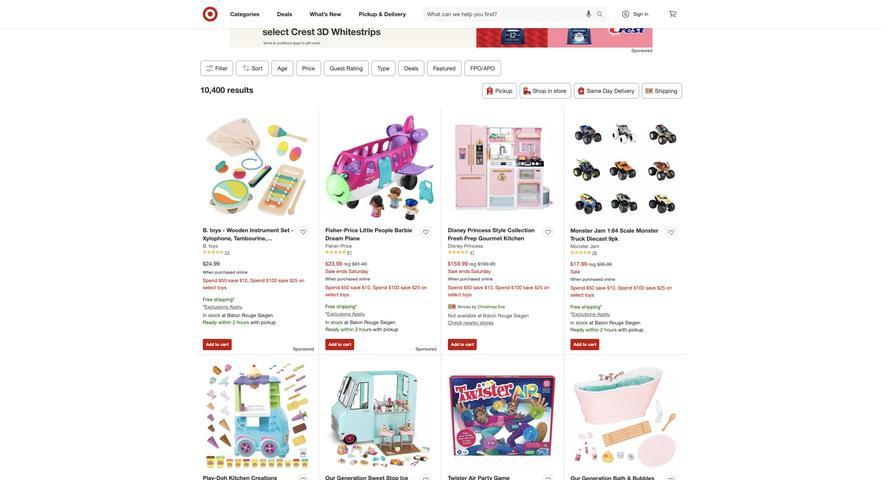 Task type: describe. For each thing, give the bounding box(es) containing it.
2 horizontal spatial stock
[[576, 320, 588, 326]]

b. toys - wooden instrument set - xylophone, tambourine, harmonica & more - make a melody - 9pc link
[[203, 226, 295, 258]]

princess for disney princess style collection fresh prep gourmet kitchen
[[468, 227, 491, 234]]

fisher-price link
[[326, 243, 352, 250]]

ready for $23.99
[[326, 327, 340, 333]]

with for $24.99
[[251, 320, 260, 326]]

check nearby stores button
[[448, 320, 494, 327]]

exclusions apply. button for $23.99
[[327, 311, 365, 318]]

to for $23.99
[[338, 342, 342, 347]]

online inside $17.99 reg $35.99 sale when purchased online spend $50 save $10, spend $100 save $25 on select toys
[[604, 277, 615, 282]]

princess for disney princess
[[464, 243, 483, 249]]

shipping for $24.99
[[214, 297, 233, 303]]

prep
[[465, 235, 477, 242]]

add to cart for $23.99
[[329, 342, 351, 347]]

$199.99
[[478, 261, 496, 267]]

deals for deals button
[[404, 65, 418, 72]]

$25 inside $24.99 when purchased online spend $50 save $10, spend $100 save $25 on select toys
[[290, 278, 298, 284]]

shipping for $23.99
[[337, 304, 355, 310]]

on inside $17.99 reg $35.99 sale when purchased online spend $50 save $10, spend $100 save $25 on select toys
[[667, 285, 672, 291]]

to for $17.99
[[583, 342, 587, 347]]

what's new link
[[304, 6, 350, 22]]

exclusions for $24.99
[[205, 304, 228, 310]]

sort button
[[236, 61, 269, 76]]

stores
[[480, 320, 494, 326]]

& inside 'pickup & delivery' link
[[379, 10, 383, 17]]

ends for $23.99
[[337, 268, 347, 274]]

rouge inside not available at baton rouge siegen check nearby stores
[[498, 313, 512, 319]]

cart for $159.99
[[466, 342, 474, 347]]

add to cart button for $24.99
[[203, 339, 232, 350]]

shop in store button
[[520, 83, 571, 99]]

results
[[227, 85, 253, 95]]

arrives
[[458, 304, 471, 310]]

monster jam 1:64 scale monster truck diecast 9pk link
[[571, 227, 663, 243]]

diecast
[[587, 235, 607, 242]]

add to cart for $17.99
[[574, 342, 597, 347]]

purchased inside $17.99 reg $35.99 sale when purchased online spend $50 save $10, spend $100 save $25 on select toys
[[583, 277, 603, 282]]

sale for $23.99
[[326, 268, 335, 274]]

barbie
[[395, 227, 412, 234]]

sort
[[252, 65, 263, 72]]

search button
[[594, 6, 611, 23]]

b. for b. toys
[[203, 243, 207, 249]]

26 link
[[571, 250, 680, 256]]

$100 inside $17.99 reg $35.99 sale when purchased online spend $50 save $10, spend $100 save $25 on select toys
[[634, 285, 645, 291]]

2 horizontal spatial apply.
[[597, 311, 611, 317]]

dream
[[326, 235, 343, 242]]

2 horizontal spatial free shipping * * exclusions apply. in stock at  baton rouge siegen ready within 2 hours with pickup
[[571, 304, 644, 333]]

to for $24.99
[[215, 342, 219, 347]]

disney for disney princess
[[448, 243, 463, 249]]

what's
[[310, 10, 328, 17]]

price inside button
[[302, 65, 315, 72]]

2 horizontal spatial pickup
[[629, 327, 644, 333]]

2 for $24.99
[[233, 320, 235, 326]]

b. toys
[[203, 243, 218, 249]]

$25 inside $23.99 reg $31.49 sale ends saturday when purchased online spend $50 save $10, spend $100 save $25 on select toys
[[412, 285, 420, 291]]

monster for monster jam 1:64 scale monster truck diecast 9pk
[[571, 227, 593, 234]]

guest
[[330, 65, 345, 72]]

26
[[593, 250, 597, 256]]

deals button
[[398, 61, 424, 76]]

not available at baton rouge siegen check nearby stores
[[448, 313, 529, 326]]

toys inside $159.99 reg $199.99 sale ends saturday when purchased online spend $50 save $10, spend $100 save $25 on select toys
[[463, 292, 472, 298]]

toys inside $17.99 reg $35.99 sale when purchased online spend $50 save $10, spend $100 save $25 on select toys
[[585, 292, 594, 298]]

hours for $23.99
[[359, 327, 372, 333]]

type
[[378, 65, 390, 72]]

pickup & delivery
[[359, 10, 406, 17]]

ends for $159.99
[[459, 268, 470, 274]]

2 horizontal spatial sponsored
[[632, 48, 653, 53]]

free shipping * * exclusions apply. in stock at  baton rouge siegen ready within 2 hours with pickup for $24.99
[[203, 297, 276, 326]]

61
[[347, 250, 352, 255]]

set
[[281, 227, 290, 234]]

in for $24.99
[[203, 313, 207, 319]]

add to cart button for $23.99
[[326, 339, 355, 350]]

$24.99 when purchased online spend $50 save $10, spend $100 save $25 on select toys
[[203, 260, 305, 291]]

41 link
[[448, 250, 557, 256]]

$25 inside $17.99 reg $35.99 sale when purchased online spend $50 save $10, spend $100 save $25 on select toys
[[658, 285, 665, 291]]

online inside $23.99 reg $31.49 sale ends saturday when purchased online spend $50 save $10, spend $100 save $25 on select toys
[[359, 277, 370, 282]]

when inside $24.99 when purchased online spend $50 save $10, spend $100 save $25 on select toys
[[203, 270, 214, 275]]

wooden
[[227, 227, 248, 234]]

same day delivery button
[[574, 83, 639, 99]]

spend down $17.99
[[571, 285, 585, 291]]

shipping button
[[642, 83, 682, 99]]

$50 inside $24.99 when purchased online spend $50 save $10, spend $100 save $25 on select toys
[[219, 278, 227, 284]]

when inside $23.99 reg $31.49 sale ends saturday when purchased online spend $50 save $10, spend $100 save $25 on select toys
[[326, 277, 336, 282]]

- right set
[[291, 227, 293, 234]]

spend down 61 link at the left bottom
[[373, 285, 387, 291]]

$35.99
[[598, 261, 612, 267]]

price for fisher-price little people barbie dream plane
[[344, 227, 358, 234]]

select inside $17.99 reg $35.99 sale when purchased online spend $50 save $10, spend $100 save $25 on select toys
[[571, 292, 584, 298]]

pickup & delivery link
[[353, 6, 415, 22]]

guest rating button
[[324, 61, 369, 76]]

add for $23.99
[[329, 342, 337, 347]]

2 horizontal spatial free
[[571, 304, 580, 310]]

free for $24.99
[[203, 297, 213, 303]]

fisher- for fisher-price little people barbie dream plane
[[326, 227, 344, 234]]

select inside $23.99 reg $31.49 sale ends saturday when purchased online spend $50 save $10, spend $100 save $25 on select toys
[[326, 292, 339, 298]]

spend up eve
[[495, 285, 510, 291]]

add for $24.99
[[206, 342, 214, 347]]

61 link
[[326, 250, 434, 256]]

toys inside b. toys - wooden instrument set - xylophone, tambourine, harmonica & more - make a melody - 9pc
[[210, 227, 221, 234]]

hours for $24.99
[[237, 320, 249, 326]]

select inside $159.99 reg $199.99 sale ends saturday when purchased online spend $50 save $10, spend $100 save $25 on select toys
[[448, 292, 461, 298]]

categories link
[[224, 6, 268, 22]]

sign
[[634, 11, 643, 17]]

eve
[[498, 304, 505, 310]]

scale
[[620, 227, 635, 234]]

fisher-price little people barbie dream plane
[[326, 227, 412, 242]]

filter
[[215, 65, 228, 72]]

add to cart button for $159.99
[[448, 339, 477, 350]]

with for $23.99
[[373, 327, 382, 333]]

$50 inside $23.99 reg $31.49 sale ends saturday when purchased online spend $50 save $10, spend $100 save $25 on select toys
[[341, 285, 349, 291]]

2 horizontal spatial with
[[618, 327, 627, 333]]

stock for $23.99
[[331, 320, 343, 326]]

sponsored for fisher-price little people barbie dream plane
[[416, 346, 437, 352]]

reg for $159.99
[[469, 261, 477, 267]]

toys inside $23.99 reg $31.49 sale ends saturday when purchased online spend $50 save $10, spend $100 save $25 on select toys
[[340, 292, 349, 298]]

disney princess link
[[448, 243, 483, 250]]

purchased inside $159.99 reg $199.99 sale ends saturday when purchased online spend $50 save $10, spend $100 save $25 on select toys
[[460, 277, 480, 282]]

apply. for $23.99
[[352, 311, 365, 317]]

monster jam
[[571, 243, 600, 249]]

2 horizontal spatial exclusions apply. button
[[572, 311, 611, 318]]

jam for monster jam
[[590, 243, 600, 249]]

available
[[457, 313, 477, 319]]

spend down $23.99
[[326, 285, 340, 291]]

same
[[587, 87, 602, 94]]

sign in link
[[616, 6, 660, 22]]

What can we help you find? suggestions appear below search field
[[423, 6, 599, 22]]

monster jam 1:64 scale monster truck diecast 9pk
[[571, 227, 659, 242]]

gourmet
[[479, 235, 502, 242]]

$23.99
[[326, 260, 342, 267]]

2 horizontal spatial 2
[[600, 327, 603, 333]]

cart for $17.99
[[588, 342, 597, 347]]

$100 inside $23.99 reg $31.49 sale ends saturday when purchased online spend $50 save $10, spend $100 save $25 on select toys
[[389, 285, 399, 291]]

to for $159.99
[[460, 342, 465, 347]]

search
[[594, 11, 611, 18]]

toys inside $24.99 when purchased online spend $50 save $10, spend $100 save $25 on select toys
[[218, 285, 227, 291]]

41
[[470, 250, 475, 255]]

reg for $23.99
[[344, 261, 351, 267]]

sign in
[[634, 11, 649, 17]]

$31.49
[[352, 261, 367, 267]]

not
[[448, 313, 456, 319]]

cart for $24.99
[[221, 342, 229, 347]]

fpo/apo
[[470, 65, 495, 72]]

2 horizontal spatial ready
[[571, 327, 585, 333]]

categories
[[230, 10, 260, 17]]

truck
[[571, 235, 585, 242]]

within for $23.99
[[341, 327, 354, 333]]

$17.99
[[571, 261, 588, 268]]

store
[[554, 87, 567, 94]]

christmas
[[478, 304, 497, 310]]

saturday for $23.99
[[349, 268, 369, 274]]

23 link
[[203, 250, 311, 256]]

add to cart button for $17.99
[[571, 339, 600, 350]]



Task type: locate. For each thing, give the bounding box(es) containing it.
siegen inside not available at baton rouge siegen check nearby stores
[[514, 313, 529, 319]]

purchased down $31.49
[[338, 277, 358, 282]]

0 vertical spatial price
[[302, 65, 315, 72]]

select up seasonal shipping icon
[[448, 292, 461, 298]]

fpo/apo button
[[464, 61, 501, 76]]

reg for $17.99
[[589, 261, 596, 267]]

1 horizontal spatial free shipping * * exclusions apply. in stock at  baton rouge siegen ready within 2 hours with pickup
[[326, 304, 398, 333]]

0 horizontal spatial with
[[251, 320, 260, 326]]

in left store
[[548, 87, 552, 94]]

when down $23.99
[[326, 277, 336, 282]]

online down the 9pc
[[236, 270, 248, 275]]

sale down $23.99
[[326, 268, 335, 274]]

fisher- inside "link"
[[326, 243, 341, 249]]

$100 inside $159.99 reg $199.99 sale ends saturday when purchased online spend $50 save $10, spend $100 save $25 on select toys
[[511, 285, 522, 291]]

nearby
[[464, 320, 479, 326]]

$50 down $23.99
[[341, 285, 349, 291]]

1 horizontal spatial sponsored
[[416, 346, 437, 352]]

shop
[[533, 87, 546, 94]]

select inside $24.99 when purchased online spend $50 save $10, spend $100 save $25 on select toys
[[203, 285, 216, 291]]

2 for $23.99
[[355, 327, 358, 333]]

type button
[[372, 61, 396, 76]]

1 to from the left
[[215, 342, 219, 347]]

1 horizontal spatial saturday
[[471, 268, 491, 274]]

1 horizontal spatial ends
[[459, 268, 470, 274]]

4 add to cart from the left
[[574, 342, 597, 347]]

1 horizontal spatial shipping
[[337, 304, 355, 310]]

0 horizontal spatial within
[[218, 320, 231, 326]]

price button
[[296, 61, 321, 76]]

0 horizontal spatial pickup
[[261, 320, 276, 326]]

0 vertical spatial deals
[[277, 10, 292, 17]]

price for fisher-price
[[341, 243, 352, 249]]

in
[[645, 11, 649, 17], [548, 87, 552, 94]]

1 vertical spatial princess
[[464, 243, 483, 249]]

0 horizontal spatial sale
[[326, 268, 335, 274]]

rouge
[[242, 313, 256, 319], [498, 313, 512, 319], [364, 320, 379, 326], [610, 320, 624, 326]]

in for sign
[[645, 11, 649, 17]]

in for $23.99
[[326, 320, 330, 326]]

sale for $17.99
[[571, 269, 580, 275]]

pickup right new
[[359, 10, 377, 17]]

age
[[277, 65, 287, 72]]

fisher-price little people barbie dream plane link
[[326, 226, 417, 243]]

monster up truck
[[571, 227, 593, 234]]

- left the 9pc
[[224, 251, 226, 258]]

$10, up christmas
[[485, 285, 494, 291]]

on inside $23.99 reg $31.49 sale ends saturday when purchased online spend $50 save $10, spend $100 save $25 on select toys
[[422, 285, 427, 291]]

deals right type
[[404, 65, 418, 72]]

0 horizontal spatial 2
[[233, 320, 235, 326]]

0 vertical spatial pickup
[[359, 10, 377, 17]]

b. toys - wooden instrument set - xylophone, tambourine, harmonica & more - make a melody - 9pc image
[[203, 114, 311, 222], [203, 114, 311, 222]]

to
[[215, 342, 219, 347], [338, 342, 342, 347], [460, 342, 465, 347], [583, 342, 587, 347]]

fisher- inside fisher-price little people barbie dream plane
[[326, 227, 344, 234]]

$24.99
[[203, 260, 220, 267]]

1 horizontal spatial pickup
[[384, 327, 398, 333]]

reg down 61
[[344, 261, 351, 267]]

1 horizontal spatial hours
[[359, 327, 372, 333]]

featured
[[433, 65, 456, 72]]

0 horizontal spatial saturday
[[349, 268, 369, 274]]

23
[[225, 250, 229, 255]]

pickup button
[[483, 83, 517, 99]]

0 horizontal spatial &
[[234, 243, 238, 250]]

spend
[[203, 278, 218, 284], [250, 278, 265, 284], [326, 285, 340, 291], [373, 285, 387, 291], [448, 285, 463, 291], [495, 285, 510, 291], [571, 285, 585, 291], [618, 285, 633, 291]]

$50 up the arrives
[[464, 285, 472, 291]]

1 horizontal spatial ready
[[326, 327, 340, 333]]

4 add from the left
[[574, 342, 582, 347]]

10,400
[[200, 85, 225, 95]]

1 vertical spatial b.
[[203, 243, 207, 249]]

2 add to cart button from the left
[[326, 339, 355, 350]]

2 add to cart from the left
[[329, 342, 351, 347]]

$17.99 reg $35.99 sale when purchased online spend $50 save $10, spend $100 save $25 on select toys
[[571, 261, 672, 298]]

price up 61
[[341, 243, 352, 249]]

rating
[[346, 65, 363, 72]]

at inside not available at baton rouge siegen check nearby stores
[[478, 313, 482, 319]]

$10,
[[240, 278, 249, 284], [362, 285, 372, 291], [485, 285, 494, 291], [607, 285, 617, 291]]

1 vertical spatial &
[[234, 243, 238, 250]]

on inside $24.99 when purchased online spend $50 save $10, spend $100 save $25 on select toys
[[299, 278, 305, 284]]

xylophone,
[[203, 235, 232, 242]]

melody
[[203, 251, 222, 258]]

deals for deals link
[[277, 10, 292, 17]]

$10, inside $17.99 reg $35.99 sale when purchased online spend $50 save $10, spend $100 save $25 on select toys
[[607, 285, 617, 291]]

shipping
[[214, 297, 233, 303], [337, 304, 355, 310], [582, 304, 601, 310]]

2 horizontal spatial hours
[[605, 327, 617, 333]]

little
[[360, 227, 373, 234]]

pickup for $23.99
[[384, 327, 398, 333]]

select down $17.99
[[571, 292, 584, 298]]

1 fisher- from the top
[[326, 227, 344, 234]]

toys down $23.99
[[340, 292, 349, 298]]

3 add to cart from the left
[[451, 342, 474, 347]]

princess up "prep"
[[468, 227, 491, 234]]

jam up the diecast
[[594, 227, 606, 234]]

cart for $23.99
[[343, 342, 351, 347]]

monster right scale
[[636, 227, 659, 234]]

sale inside $159.99 reg $199.99 sale ends saturday when purchased online spend $50 save $10, spend $100 save $25 on select toys
[[448, 268, 458, 274]]

0 horizontal spatial deals
[[277, 10, 292, 17]]

day
[[603, 87, 613, 94]]

reg inside $159.99 reg $199.99 sale ends saturday when purchased online spend $50 save $10, spend $100 save $25 on select toys
[[469, 261, 477, 267]]

1 horizontal spatial exclusions
[[327, 311, 351, 317]]

jam
[[594, 227, 606, 234], [590, 243, 600, 249]]

$10, down 23 link
[[240, 278, 249, 284]]

0 horizontal spatial hours
[[237, 320, 249, 326]]

4 cart from the left
[[588, 342, 597, 347]]

disney princess style collection fresh prep gourmet kitchen link
[[448, 226, 540, 243]]

1 horizontal spatial within
[[341, 327, 354, 333]]

sale inside $23.99 reg $31.49 sale ends saturday when purchased online spend $50 save $10, spend $100 save $25 on select toys
[[326, 268, 335, 274]]

saturday for $159.99
[[471, 268, 491, 274]]

people
[[375, 227, 393, 234]]

0 vertical spatial delivery
[[384, 10, 406, 17]]

4 to from the left
[[583, 342, 587, 347]]

1 horizontal spatial sale
[[448, 268, 458, 274]]

1 vertical spatial fisher-
[[326, 243, 341, 249]]

free for $23.99
[[326, 304, 335, 310]]

b. up melody
[[203, 243, 207, 249]]

disney for disney princess style collection fresh prep gourmet kitchen
[[448, 227, 466, 234]]

within for $24.99
[[218, 320, 231, 326]]

price right "age"
[[302, 65, 315, 72]]

delivery for pickup & delivery
[[384, 10, 406, 17]]

featured button
[[427, 61, 462, 76]]

add to cart button
[[203, 339, 232, 350], [326, 339, 355, 350], [448, 339, 477, 350], [571, 339, 600, 350]]

reg
[[344, 261, 351, 267], [469, 261, 477, 267], [589, 261, 596, 267]]

on inside $159.99 reg $199.99 sale ends saturday when purchased online spend $50 save $10, spend $100 save $25 on select toys
[[544, 285, 550, 291]]

pickup down fpo/apo button
[[496, 87, 513, 94]]

spend up seasonal shipping icon
[[448, 285, 463, 291]]

save
[[228, 278, 238, 284], [278, 278, 288, 284], [351, 285, 361, 291], [401, 285, 411, 291], [473, 285, 483, 291], [523, 285, 534, 291], [596, 285, 606, 291], [646, 285, 656, 291]]

1 horizontal spatial in
[[326, 320, 330, 326]]

1 horizontal spatial deals
[[404, 65, 418, 72]]

2 disney from the top
[[448, 243, 463, 249]]

$50 down $24.99 at the left of page
[[219, 278, 227, 284]]

$100 inside $24.99 when purchased online spend $50 save $10, spend $100 save $25 on select toys
[[266, 278, 277, 284]]

2 cart from the left
[[343, 342, 351, 347]]

when down $17.99
[[571, 277, 582, 282]]

2 add from the left
[[329, 342, 337, 347]]

online inside $24.99 when purchased online spend $50 save $10, spend $100 save $25 on select toys
[[236, 270, 248, 275]]

at
[[222, 313, 226, 319], [478, 313, 482, 319], [344, 320, 349, 326], [590, 320, 594, 326]]

0 horizontal spatial in
[[203, 313, 207, 319]]

& inside b. toys - wooden instrument set - xylophone, tambourine, harmonica & more - make a melody - 9pc
[[234, 243, 238, 250]]

select down $23.99
[[326, 292, 339, 298]]

disney inside disney princess style collection fresh prep gourmet kitchen
[[448, 227, 466, 234]]

2 b. from the top
[[203, 243, 207, 249]]

reg down 26
[[589, 261, 596, 267]]

add for $159.99
[[451, 342, 459, 347]]

online down $35.99
[[604, 277, 615, 282]]

select
[[203, 285, 216, 291], [326, 292, 339, 298], [448, 292, 461, 298], [571, 292, 584, 298]]

2 horizontal spatial sale
[[571, 269, 580, 275]]

pickup inside button
[[496, 87, 513, 94]]

online down $199.99
[[482, 277, 493, 282]]

1 saturday from the left
[[349, 268, 369, 274]]

monster down truck
[[571, 243, 589, 249]]

$50 inside $159.99 reg $199.99 sale ends saturday when purchased online spend $50 save $10, spend $100 save $25 on select toys
[[464, 285, 472, 291]]

fisher- for fisher-price
[[326, 243, 341, 249]]

ends down $23.99
[[337, 268, 347, 274]]

0 horizontal spatial stock
[[208, 313, 220, 319]]

spend down 23 link
[[250, 278, 265, 284]]

age button
[[271, 61, 293, 76]]

1 vertical spatial jam
[[590, 243, 600, 249]]

0 horizontal spatial delivery
[[384, 10, 406, 17]]

1 vertical spatial deals
[[404, 65, 418, 72]]

1 horizontal spatial stock
[[331, 320, 343, 326]]

when down $159.99
[[448, 277, 459, 282]]

kitchen
[[504, 235, 524, 242]]

$50 inside $17.99 reg $35.99 sale when purchased online spend $50 save $10, spend $100 save $25 on select toys
[[587, 285, 595, 291]]

0 vertical spatial b.
[[203, 227, 208, 234]]

3 to from the left
[[460, 342, 465, 347]]

deals left what's
[[277, 10, 292, 17]]

princess up "41"
[[464, 243, 483, 249]]

fresh
[[448, 235, 463, 242]]

disney princess
[[448, 243, 483, 249]]

1 vertical spatial disney
[[448, 243, 463, 249]]

1 vertical spatial in
[[548, 87, 552, 94]]

free shipping * * exclusions apply. in stock at  baton rouge siegen ready within 2 hours with pickup
[[203, 297, 276, 326], [326, 304, 398, 333], [571, 304, 644, 333]]

1 vertical spatial pickup
[[496, 87, 513, 94]]

sale down $17.99
[[571, 269, 580, 275]]

0 horizontal spatial sponsored
[[293, 346, 314, 352]]

free shipping * * exclusions apply. in stock at  baton rouge siegen ready within 2 hours with pickup for $23.99
[[326, 304, 398, 333]]

0 horizontal spatial exclusions
[[205, 304, 228, 310]]

purchased down $35.99
[[583, 277, 603, 282]]

twister air party game image
[[448, 362, 557, 470], [448, 362, 557, 470]]

b. up 'xylophone,'
[[203, 227, 208, 234]]

2 vertical spatial price
[[341, 243, 352, 249]]

play-doh kitchen creations ultimate ice cream toy truck playset image
[[203, 362, 311, 470], [203, 362, 311, 470]]

1 add to cart button from the left
[[203, 339, 232, 350]]

more
[[239, 243, 253, 250]]

add for $17.99
[[574, 342, 582, 347]]

0 vertical spatial princess
[[468, 227, 491, 234]]

spend down $24.99 at the left of page
[[203, 278, 218, 284]]

price
[[302, 65, 315, 72], [344, 227, 358, 234], [341, 243, 352, 249]]

toys
[[210, 227, 221, 234], [209, 243, 218, 249], [218, 285, 227, 291], [340, 292, 349, 298], [463, 292, 472, 298], [585, 292, 594, 298]]

3 add from the left
[[451, 342, 459, 347]]

add to cart
[[206, 342, 229, 347], [329, 342, 351, 347], [451, 342, 474, 347], [574, 342, 597, 347]]

in right sign
[[645, 11, 649, 17]]

1 add from the left
[[206, 342, 214, 347]]

$50
[[219, 278, 227, 284], [341, 285, 349, 291], [464, 285, 472, 291], [587, 285, 595, 291]]

&
[[379, 10, 383, 17], [234, 243, 238, 250]]

$10, inside $159.99 reg $199.99 sale ends saturday when purchased online spend $50 save $10, spend $100 save $25 on select toys
[[485, 285, 494, 291]]

0 horizontal spatial ends
[[337, 268, 347, 274]]

style
[[493, 227, 506, 234]]

2 horizontal spatial exclusions
[[572, 311, 596, 317]]

- right more
[[255, 243, 257, 250]]

1 horizontal spatial apply.
[[352, 311, 365, 317]]

0 horizontal spatial shipping
[[214, 297, 233, 303]]

baton inside not available at baton rouge siegen check nearby stores
[[483, 313, 497, 319]]

advertisement region
[[230, 12, 653, 47]]

fisher-price
[[326, 243, 352, 249]]

saturday down $31.49
[[349, 268, 369, 274]]

cart
[[221, 342, 229, 347], [343, 342, 351, 347], [466, 342, 474, 347], [588, 342, 597, 347]]

0 horizontal spatial exclusions apply. button
[[205, 304, 243, 311]]

b. inside b. toys - wooden instrument set - xylophone, tambourine, harmonica & more - make a melody - 9pc
[[203, 227, 208, 234]]

$23.99 reg $31.49 sale ends saturday when purchased online spend $50 save $10, spend $100 save $25 on select toys
[[326, 260, 427, 298]]

make
[[258, 243, 273, 250]]

arrives by christmas eve
[[458, 304, 505, 310]]

our generation sweet stop ice cream truck with electronics for 18" dolls - light blue image
[[326, 362, 434, 470], [326, 362, 434, 470]]

toys up melody
[[209, 243, 218, 249]]

exclusions for $23.99
[[327, 311, 351, 317]]

reg down "41"
[[469, 261, 477, 267]]

ready for $24.99
[[203, 320, 217, 326]]

sale down $159.99
[[448, 268, 458, 274]]

pickup for pickup & delivery
[[359, 10, 377, 17]]

1 horizontal spatial free
[[326, 304, 335, 310]]

jam up 26
[[590, 243, 600, 249]]

1 vertical spatial delivery
[[615, 87, 635, 94]]

0 horizontal spatial pickup
[[359, 10, 377, 17]]

price inside "link"
[[341, 243, 352, 249]]

b. toys - wooden instrument set - xylophone, tambourine, harmonica & more - make a melody - 9pc
[[203, 227, 293, 258]]

0 horizontal spatial in
[[548, 87, 552, 94]]

add to cart for $24.99
[[206, 342, 229, 347]]

2 horizontal spatial shipping
[[582, 304, 601, 310]]

when down $24.99 at the left of page
[[203, 270, 214, 275]]

2
[[233, 320, 235, 326], [355, 327, 358, 333], [600, 327, 603, 333]]

1 horizontal spatial delivery
[[615, 87, 635, 94]]

reg inside $17.99 reg $35.99 sale when purchased online spend $50 save $10, spend $100 save $25 on select toys
[[589, 261, 596, 267]]

2 saturday from the left
[[471, 268, 491, 274]]

1 vertical spatial price
[[344, 227, 358, 234]]

purchased down $159.99
[[460, 277, 480, 282]]

1 b. from the top
[[203, 227, 208, 234]]

collection
[[508, 227, 535, 234]]

0 horizontal spatial ready
[[203, 320, 217, 326]]

1 ends from the left
[[337, 268, 347, 274]]

princess
[[468, 227, 491, 234], [464, 243, 483, 249]]

price up plane
[[344, 227, 358, 234]]

fisher- down the dream
[[326, 243, 341, 249]]

10,400 results
[[200, 85, 253, 95]]

sponsored for b. toys - wooden instrument set - xylophone, tambourine, harmonica & more - make a melody - 9pc
[[293, 346, 314, 352]]

saturday down $199.99
[[471, 268, 491, 274]]

1 horizontal spatial pickup
[[496, 87, 513, 94]]

toys up the arrives
[[463, 292, 472, 298]]

delivery inside button
[[615, 87, 635, 94]]

stock for $24.99
[[208, 313, 220, 319]]

fisher-price little people barbie dream plane image
[[326, 114, 434, 222], [326, 114, 434, 222]]

toys down $17.99
[[585, 292, 594, 298]]

- up 'xylophone,'
[[223, 227, 225, 234]]

monster for monster jam
[[571, 243, 589, 249]]

0 vertical spatial disney
[[448, 227, 466, 234]]

apply. for $24.99
[[230, 304, 243, 310]]

in inside sign in link
[[645, 11, 649, 17]]

2 horizontal spatial in
[[571, 320, 575, 326]]

1 horizontal spatial &
[[379, 10, 383, 17]]

3 add to cart button from the left
[[448, 339, 477, 350]]

by
[[472, 304, 477, 310]]

toys down $24.99 at the left of page
[[218, 285, 227, 291]]

new
[[330, 10, 341, 17]]

pickup for $24.99
[[261, 320, 276, 326]]

0 vertical spatial fisher-
[[326, 227, 344, 234]]

2 to from the left
[[338, 342, 342, 347]]

when inside $159.99 reg $199.99 sale ends saturday when purchased online spend $50 save $10, spend $100 save $25 on select toys
[[448, 277, 459, 282]]

$10, inside $24.99 when purchased online spend $50 save $10, spend $100 save $25 on select toys
[[240, 278, 249, 284]]

b.
[[203, 227, 208, 234], [203, 243, 207, 249]]

$10, inside $23.99 reg $31.49 sale ends saturday when purchased online spend $50 save $10, spend $100 save $25 on select toys
[[362, 285, 372, 291]]

online inside $159.99 reg $199.99 sale ends saturday when purchased online spend $50 save $10, spend $100 save $25 on select toys
[[482, 277, 493, 282]]

$50 down $17.99
[[587, 285, 595, 291]]

9pc
[[228, 251, 238, 258]]

1 disney from the top
[[448, 227, 466, 234]]

-
[[223, 227, 225, 234], [291, 227, 293, 234], [255, 243, 257, 250], [224, 251, 226, 258]]

1 horizontal spatial 2
[[355, 327, 358, 333]]

1 add to cart from the left
[[206, 342, 229, 347]]

1 horizontal spatial exclusions apply. button
[[327, 311, 365, 318]]

shop in store
[[533, 87, 567, 94]]

disney princess style collection fresh prep gourmet kitchen image
[[448, 114, 557, 222], [448, 114, 557, 222]]

ends down $159.99
[[459, 268, 470, 274]]

1 cart from the left
[[221, 342, 229, 347]]

sale for $159.99
[[448, 268, 458, 274]]

princess inside disney princess style collection fresh prep gourmet kitchen
[[468, 227, 491, 234]]

0 vertical spatial &
[[379, 10, 383, 17]]

$10, down $31.49
[[362, 285, 372, 291]]

in inside shop in store button
[[548, 87, 552, 94]]

$10, down $35.99
[[607, 285, 617, 291]]

saturday inside $159.99 reg $199.99 sale ends saturday when purchased online spend $50 save $10, spend $100 save $25 on select toys
[[471, 268, 491, 274]]

b. for b. toys - wooden instrument set - xylophone, tambourine, harmonica & more - make a melody - 9pc
[[203, 227, 208, 234]]

monster jam 1:64 scale monster truck diecast 9pk image
[[571, 114, 680, 223], [571, 114, 680, 223]]

toys up 'xylophone,'
[[210, 227, 221, 234]]

disney princess style collection fresh prep gourmet kitchen
[[448, 227, 535, 242]]

a
[[274, 243, 278, 250]]

sale
[[326, 268, 335, 274], [448, 268, 458, 274], [571, 269, 580, 275]]

b. toys link
[[203, 243, 218, 250]]

disney down 'fresh'
[[448, 243, 463, 249]]

2 horizontal spatial within
[[586, 327, 599, 333]]

tambourine,
[[234, 235, 267, 242]]

instrument
[[250, 227, 279, 234]]

harmonica
[[203, 243, 232, 250]]

exclusions apply. button for $24.99
[[205, 304, 243, 311]]

disney inside disney princess link
[[448, 243, 463, 249]]

spend down 26 link
[[618, 285, 633, 291]]

guest rating
[[330, 65, 363, 72]]

sale inside $17.99 reg $35.99 sale when purchased online spend $50 save $10, spend $100 save $25 on select toys
[[571, 269, 580, 275]]

on
[[299, 278, 305, 284], [422, 285, 427, 291], [544, 285, 550, 291], [667, 285, 672, 291]]

2 ends from the left
[[459, 268, 470, 274]]

reg inside $23.99 reg $31.49 sale ends saturday when purchased online spend $50 save $10, spend $100 save $25 on select toys
[[344, 261, 351, 267]]

1 horizontal spatial in
[[645, 11, 649, 17]]

0 horizontal spatial reg
[[344, 261, 351, 267]]

in for shop
[[548, 87, 552, 94]]

purchased down $24.99 at the left of page
[[215, 270, 235, 275]]

ends inside $159.99 reg $199.99 sale ends saturday when purchased online spend $50 save $10, spend $100 save $25 on select toys
[[459, 268, 470, 274]]

same day delivery
[[587, 87, 635, 94]]

delivery for same day delivery
[[615, 87, 635, 94]]

our generation bath & bubbles bathtub accessory set for 18" dolls image
[[571, 362, 680, 471], [571, 362, 680, 471]]

disney up 'fresh'
[[448, 227, 466, 234]]

1 horizontal spatial with
[[373, 327, 382, 333]]

seasonal shipping icon image
[[448, 303, 457, 311]]

jam inside 'monster jam 1:64 scale monster truck diecast 9pk'
[[594, 227, 606, 234]]

siegen
[[258, 313, 273, 319], [514, 313, 529, 319], [380, 320, 396, 326], [625, 320, 641, 326]]

0 vertical spatial jam
[[594, 227, 606, 234]]

3 cart from the left
[[466, 342, 474, 347]]

2 horizontal spatial reg
[[589, 261, 596, 267]]

0 horizontal spatial free shipping * * exclusions apply. in stock at  baton rouge siegen ready within 2 hours with pickup
[[203, 297, 276, 326]]

0 vertical spatial in
[[645, 11, 649, 17]]

saturday inside $23.99 reg $31.49 sale ends saturday when purchased online spend $50 save $10, spend $100 save $25 on select toys
[[349, 268, 369, 274]]

shipping
[[655, 87, 678, 94]]

$25 inside $159.99 reg $199.99 sale ends saturday when purchased online spend $50 save $10, spend $100 save $25 on select toys
[[535, 285, 543, 291]]

ends inside $23.99 reg $31.49 sale ends saturday when purchased online spend $50 save $10, spend $100 save $25 on select toys
[[337, 268, 347, 274]]

check
[[448, 320, 462, 326]]

online down $31.49
[[359, 277, 370, 282]]

4 add to cart button from the left
[[571, 339, 600, 350]]

price inside fisher-price little people barbie dream plane
[[344, 227, 358, 234]]

purchased inside $24.99 when purchased online spend $50 save $10, spend $100 save $25 on select toys
[[215, 270, 235, 275]]

jam for monster jam 1:64 scale monster truck diecast 9pk
[[594, 227, 606, 234]]

select down $24.99 at the left of page
[[203, 285, 216, 291]]

purchased inside $23.99 reg $31.49 sale ends saturday when purchased online spend $50 save $10, spend $100 save $25 on select toys
[[338, 277, 358, 282]]

when inside $17.99 reg $35.99 sale when purchased online spend $50 save $10, spend $100 save $25 on select toys
[[571, 277, 582, 282]]

within
[[218, 320, 231, 326], [341, 327, 354, 333], [586, 327, 599, 333]]

fisher- up the dream
[[326, 227, 344, 234]]

2 fisher- from the top
[[326, 243, 341, 249]]

stock
[[208, 313, 220, 319], [331, 320, 343, 326], [576, 320, 588, 326]]

with
[[251, 320, 260, 326], [373, 327, 382, 333], [618, 327, 627, 333]]

add to cart for $159.99
[[451, 342, 474, 347]]

1 horizontal spatial reg
[[469, 261, 477, 267]]

0 horizontal spatial free
[[203, 297, 213, 303]]

deals inside button
[[404, 65, 418, 72]]

0 horizontal spatial apply.
[[230, 304, 243, 310]]

pickup for pickup
[[496, 87, 513, 94]]



Task type: vqa. For each thing, say whether or not it's contained in the screenshot.
$4 off Tide laundry detergent MFR single-use coupon use
no



